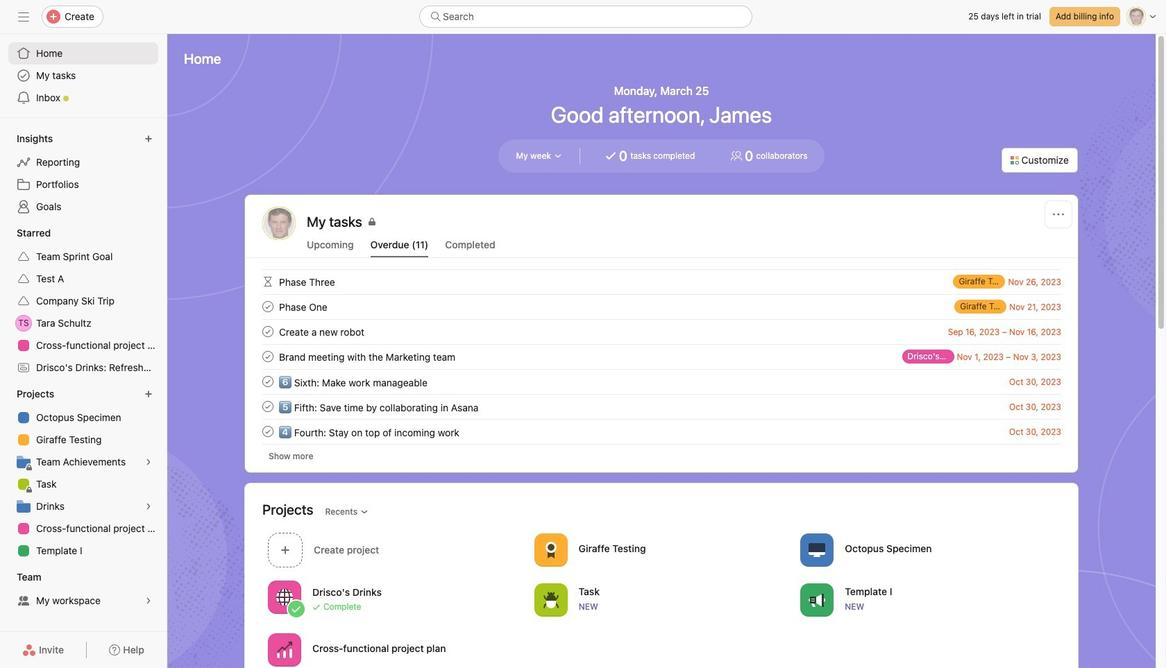Task type: locate. For each thing, give the bounding box(es) containing it.
3 mark complete checkbox from the top
[[260, 374, 276, 390]]

2 mark complete image from the top
[[260, 324, 276, 340]]

4 list item from the top
[[246, 344, 1079, 369]]

6 list item from the top
[[246, 394, 1079, 419]]

Mark complete checkbox
[[260, 324, 276, 340], [260, 399, 276, 415]]

1 mark complete checkbox from the top
[[260, 324, 276, 340]]

1 vertical spatial mark complete image
[[260, 374, 276, 390]]

actions image
[[1054, 209, 1065, 220]]

1 vertical spatial mark complete checkbox
[[260, 399, 276, 415]]

5 list item from the top
[[246, 369, 1079, 394]]

3 mark complete image from the top
[[260, 399, 276, 415]]

mark complete image for sixth list item from the bottom of the page
[[260, 299, 276, 315]]

ribbon image
[[543, 542, 560, 559]]

0 vertical spatial mark complete checkbox
[[260, 324, 276, 340]]

2 mark complete checkbox from the top
[[260, 399, 276, 415]]

1 list item from the top
[[246, 269, 1079, 294]]

1 mark complete image from the top
[[260, 349, 276, 365]]

mark complete checkbox for fifth list item from the top of the page
[[260, 374, 276, 390]]

2 list item from the top
[[246, 294, 1079, 319]]

mark complete image for 5th list item from the bottom
[[260, 324, 276, 340]]

list box
[[419, 6, 753, 28]]

1 mark complete image from the top
[[260, 299, 276, 315]]

list item
[[246, 269, 1079, 294], [246, 294, 1079, 319], [246, 319, 1079, 344], [246, 344, 1079, 369], [246, 369, 1079, 394], [246, 394, 1079, 419], [246, 419, 1079, 445]]

computer image
[[809, 542, 826, 559]]

see details, my workspace image
[[144, 597, 153, 606]]

see details, team achievements image
[[144, 458, 153, 467]]

mark complete image
[[260, 349, 276, 365], [260, 374, 276, 390]]

see details, drinks image
[[144, 503, 153, 511]]

starred element
[[0, 221, 167, 382]]

4 mark complete checkbox from the top
[[260, 424, 276, 440]]

mark complete checkbox for 4th list item from the top of the page
[[260, 349, 276, 365]]

7 list item from the top
[[246, 419, 1079, 445]]

4 mark complete image from the top
[[260, 424, 276, 440]]

2 mark complete image from the top
[[260, 374, 276, 390]]

0 vertical spatial mark complete image
[[260, 349, 276, 365]]

1 mark complete checkbox from the top
[[260, 299, 276, 315]]

mark complete image for sixth list item from the top of the page
[[260, 399, 276, 415]]

mark complete checkbox for sixth list item from the top of the page
[[260, 399, 276, 415]]

Mark complete checkbox
[[260, 299, 276, 315], [260, 349, 276, 365], [260, 374, 276, 390], [260, 424, 276, 440]]

2 mark complete checkbox from the top
[[260, 349, 276, 365]]

mark complete image
[[260, 299, 276, 315], [260, 324, 276, 340], [260, 399, 276, 415], [260, 424, 276, 440]]

megaphone image
[[809, 592, 826, 609]]



Task type: describe. For each thing, give the bounding box(es) containing it.
projects element
[[0, 382, 167, 565]]

global element
[[0, 34, 167, 117]]

graph image
[[276, 642, 293, 659]]

insights element
[[0, 126, 167, 221]]

mark complete image for 7th list item from the top of the page
[[260, 424, 276, 440]]

dependencies image
[[260, 274, 276, 290]]

mark complete checkbox for 5th list item from the bottom
[[260, 324, 276, 340]]

3 list item from the top
[[246, 319, 1079, 344]]

mark complete image for fifth list item from the top of the page
[[260, 374, 276, 390]]

new insights image
[[144, 135, 153, 143]]

teams element
[[0, 565, 167, 615]]

mark complete checkbox for sixth list item from the bottom of the page
[[260, 299, 276, 315]]

mark complete checkbox for 7th list item from the top of the page
[[260, 424, 276, 440]]

globe image
[[276, 589, 293, 606]]

hide sidebar image
[[18, 11, 29, 22]]

mark complete image for 4th list item from the top of the page
[[260, 349, 276, 365]]

bug image
[[543, 592, 560, 609]]

new project or portfolio image
[[144, 390, 153, 399]]



Task type: vqa. For each thing, say whether or not it's contained in the screenshot.
Mark complete icon related to Mark complete checkbox associated with 6th list item from the top
yes



